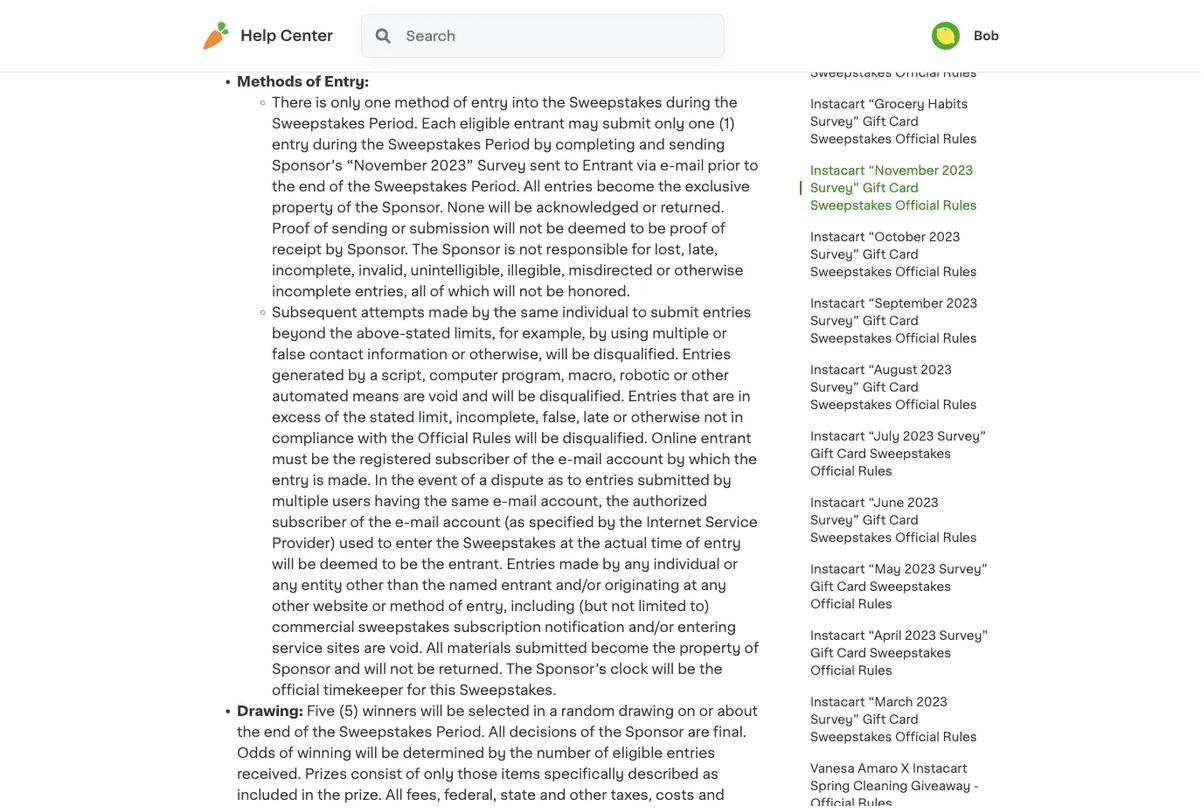Task type: describe. For each thing, give the bounding box(es) containing it.
sweepstakes inside five (5) winners will be selected in a random drawing on or about the end of the sweepstakes period. all decisions of the sponsor are final. odds of winning will be determined by the number of eligible entries received. prizes consist of only those items specifically described as included in the prize. all fees, federal, state and other taxes, costs
[[339, 725, 433, 739]]

by down actual
[[603, 557, 621, 571]]

2023 for "november
[[942, 164, 974, 177]]

by inside five (5) winners will be selected in a random drawing on or about the end of the sweepstakes period. all decisions of the sponsor are final. odds of winning will be determined by the number of eligible entries received. prizes consist of only those items specifically described as included in the prize. all fees, federal, state and other taxes, costs
[[488, 746, 506, 760]]

0 vertical spatial otherwise
[[674, 263, 744, 277]]

0 horizontal spatial any
[[272, 578, 298, 592]]

instacart "research team's 4th survey" gift card sweepstakes official rules link
[[800, 22, 1000, 88]]

will up illegible, on the top left
[[493, 221, 516, 235]]

or right the late
[[613, 410, 628, 424]]

sweepstakes inside instacart "research team's 4th survey" gift card sweepstakes official rules
[[811, 66, 892, 79]]

number
[[537, 746, 591, 760]]

instacart "june 2023 survey" gift card sweepstakes official rules link
[[800, 487, 1000, 554]]

end inside methods of entry: there is only one method of entry into the sweepstakes during the sweepstakes period. each eligible entrant may submit only one (1) entry during the sweepstakes period by completing and sending sponsor's "november 2023" survey sent to entrant via e-mail prior to the end of the sweepstakes period. all entries become the exclusive property of the sponsor. none will be acknowledged or returned. proof of sending or submission will not be deemed to be proof of receipt by sponsor. the sponsor is not responsible for lost, late, incomplete, invalid, unintelligible, illegible, misdirected or otherwise incomplete entries, all of which will not be honored. subsequent attempts made by the same individual to submit entries beyond the above-stated limits, for example, by using multiple or false contact information or otherwise, will be disqualified. entries generated by a script, computer program, macro, robotic or other automated means are void and will be disqualified. entries that are in excess of the stated limit, incomplete, false, late or otherwise not in compliance with the official rules will be disqualified. online entrant must be the registered subscriber of the e-mail account by which the entry is made. in the event of a dispute as to entries submitted by multiple users having the same e-mail account, the authorized subscriber of the e-mail account (as specified by the internet service provider) used to enter the sweepstakes at the actual time of entry will be deemed to be the entrant. entries made by any individual or any entity other than the named entrant and/or originating at any other website or method of entry, including (but not limited to) commercial sweepstakes subscription notification and/or entering service sites are void. all materials submitted become the property of sponsor and will not be returned. the sponsor's clock will be the official timekeeper for this sweepstakes.
[[299, 179, 326, 193]]

computer
[[429, 368, 498, 382]]

official for instacart "november 2023 survey" gift card sweepstakes official rules
[[896, 199, 940, 212]]

timekeeper
[[323, 683, 403, 697]]

official for instacart "grocery habits survey" gift card sweepstakes official rules
[[896, 133, 940, 145]]

or down 'service'
[[724, 557, 738, 571]]

to right prior
[[744, 158, 759, 172]]

period. inside five (5) winners will be selected in a random drawing on or about the end of the sweepstakes period. all decisions of the sponsor are final. odds of winning will be determined by the number of eligible entries received. prizes consist of only those items specifically described as included in the prize. all fees, federal, state and other taxes, costs
[[436, 725, 485, 739]]

compliance
[[272, 431, 354, 445]]

"august
[[869, 364, 918, 376]]

e- down false,
[[558, 452, 573, 466]]

prize.
[[344, 788, 382, 802]]

entries up acknowledged
[[545, 179, 593, 193]]

mail down the late
[[573, 452, 603, 466]]

0 horizontal spatial subscriber
[[272, 515, 347, 529]]

entries inside five (5) winners will be selected in a random drawing on or about the end of the sweepstakes period. all decisions of the sponsor are final. odds of winning will be determined by the number of eligible entries received. prizes consist of only those items specifically described as included in the prize. all fees, federal, state and other taxes, costs
[[667, 746, 716, 760]]

by up means
[[348, 368, 366, 382]]

1 vertical spatial account
[[443, 515, 501, 529]]

1 vertical spatial disqualified.
[[540, 389, 625, 403]]

unintelligible,
[[411, 263, 504, 277]]

official for instacart "october 2023 survey" gift card sweepstakes official rules
[[896, 266, 940, 278]]

card for "august
[[889, 381, 919, 394]]

1 vertical spatial returned.
[[439, 662, 503, 676]]

only inside five (5) winners will be selected in a random drawing on or about the end of the sweepstakes period. all decisions of the sponsor are final. odds of winning will be determined by the number of eligible entries received. prizes consist of only those items specifically described as included in the prize. all fees, federal, state and other taxes, costs
[[424, 767, 454, 781]]

cleaning
[[854, 780, 908, 792]]

be up "this"
[[417, 662, 435, 676]]

instacart "march 2023 survey" gift card sweepstakes official rules link
[[800, 687, 1000, 753]]

gift for "september
[[863, 315, 886, 327]]

instacart "september 2023 survey" gift card sweepstakes official rules
[[811, 297, 978, 345]]

or up that at the right
[[674, 368, 688, 382]]

mail up enter
[[410, 515, 439, 529]]

instacart "grocery habits survey" gift card sweepstakes official rules link
[[800, 88, 1000, 155]]

0 vertical spatial only
[[331, 95, 361, 109]]

1 vertical spatial and/or
[[629, 620, 674, 634]]

2023 for "september
[[947, 297, 978, 310]]

1 vertical spatial one
[[689, 116, 715, 130]]

entries down late,
[[703, 305, 752, 319]]

or down late,
[[713, 326, 727, 340]]

1 horizontal spatial made
[[559, 557, 599, 571]]

originating
[[605, 578, 680, 592]]

sweepstakes inside instacart "october 2023 survey" gift card sweepstakes official rules
[[811, 266, 892, 278]]

instacart "september 2023 survey" gift card sweepstakes official rules link
[[800, 288, 1000, 354]]

team's
[[936, 31, 980, 44]]

users
[[332, 494, 371, 508]]

survey" for instacart "september 2023 survey" gift card sweepstakes official rules
[[811, 315, 860, 327]]

entry down must
[[272, 473, 309, 487]]

gift for "october
[[863, 248, 886, 261]]

2 horizontal spatial only
[[655, 116, 685, 130]]

lost,
[[655, 242, 685, 256]]

may
[[569, 116, 599, 130]]

by up limits,
[[472, 305, 490, 319]]

or up computer
[[452, 347, 466, 361]]

2023 for "august
[[921, 364, 953, 376]]

entity
[[301, 578, 343, 592]]

be up on
[[678, 662, 696, 676]]

rules inside vanesa amaro x instacart spring cleaning giveaway - official rules
[[858, 798, 893, 806]]

be down provider)
[[298, 557, 316, 571]]

1 vertical spatial for
[[499, 326, 519, 340]]

all right the void.
[[426, 641, 444, 655]]

commercial
[[272, 620, 355, 634]]

service
[[272, 641, 323, 655]]

consist
[[351, 767, 402, 781]]

instacart "june 2023 survey" gift card sweepstakes official rules
[[811, 497, 978, 544]]

and down computer
[[462, 389, 488, 403]]

gift for "march
[[863, 714, 886, 726]]

0 horizontal spatial sending
[[332, 221, 388, 235]]

"march
[[869, 696, 914, 708]]

by up actual
[[598, 515, 616, 529]]

other up that at the right
[[692, 368, 729, 382]]

generated
[[272, 368, 344, 382]]

instacart "may 2023 survey" gift card sweepstakes official rules link
[[800, 554, 1000, 620]]

instacart image
[[202, 22, 230, 50]]

each
[[422, 116, 456, 130]]

instacart "august 2023 survey" gift card sweepstakes official rules link
[[800, 354, 1000, 421]]

example,
[[522, 326, 586, 340]]

by up 'service'
[[714, 473, 732, 487]]

survey" for instacart "august 2023 survey" gift card sweepstakes official rules
[[811, 381, 860, 394]]

instacart "july 2023 survey" gift card sweepstakes official rules link
[[800, 421, 1000, 487]]

drawing
[[619, 704, 675, 718]]

instacart "october 2023 survey" gift card sweepstakes official rules
[[811, 231, 978, 278]]

misdirected
[[569, 263, 653, 277]]

0 vertical spatial sponsor's
[[272, 158, 343, 172]]

are left the void.
[[364, 641, 386, 655]]

all down selected
[[489, 725, 506, 739]]

(as
[[504, 515, 525, 529]]

1 vertical spatial incomplete,
[[456, 410, 539, 424]]

0 horizontal spatial individual
[[562, 305, 629, 319]]

e- down "having"
[[395, 515, 410, 529]]

instacart for instacart "march 2023 survey" gift card sweepstakes official rules
[[811, 696, 866, 708]]

winning
[[297, 746, 352, 760]]

are right that at the right
[[713, 389, 735, 403]]

will down "this"
[[421, 704, 443, 718]]

card for "november
[[889, 182, 919, 194]]

having
[[375, 494, 421, 508]]

0 vertical spatial is
[[316, 95, 327, 109]]

help center
[[241, 28, 333, 43]]

limit,
[[418, 410, 452, 424]]

survey" for instacart "july 2023 survey" gift card sweepstakes official rules
[[938, 430, 987, 443]]

be up lost,
[[648, 221, 666, 235]]

rules for instacart "october 2023 survey" gift card sweepstakes official rules
[[943, 266, 978, 278]]

be up "macro,"
[[572, 347, 590, 361]]

0 horizontal spatial made
[[429, 305, 469, 319]]

entrant
[[583, 158, 634, 172]]

and inside five (5) winners will be selected in a random drawing on or about the end of the sweepstakes period. all decisions of the sponsor are final. odds of winning will be determined by the number of eligible entries received. prizes consist of only those items specifically described as included in the prize. all fees, federal, state and other taxes, costs
[[540, 788, 566, 802]]

all down sent
[[524, 179, 541, 193]]

user avatar image
[[932, 22, 960, 50]]

void.
[[390, 641, 423, 655]]

1 vertical spatial submitted
[[515, 641, 588, 655]]

to right used
[[378, 536, 392, 550]]

1 vertical spatial sponsor's
[[536, 662, 607, 676]]

mail down dispute
[[508, 494, 537, 508]]

service
[[706, 515, 758, 529]]

be down illegible, on the top left
[[546, 284, 564, 298]]

will up the consist
[[355, 746, 378, 760]]

event
[[418, 473, 458, 487]]

or up invalid,
[[392, 221, 406, 235]]

sweepstakes up may at the left top of page
[[569, 95, 663, 109]]

"july
[[869, 430, 900, 443]]

entry left "into"
[[471, 95, 509, 109]]

odds
[[237, 746, 276, 760]]

subscription
[[454, 620, 541, 634]]

will down program,
[[492, 389, 514, 403]]

survey" for instacart "october 2023 survey" gift card sweepstakes official rules
[[811, 248, 860, 261]]

acknowledged
[[536, 200, 639, 214]]

1 horizontal spatial sponsor
[[442, 242, 501, 256]]

be down enter
[[400, 557, 418, 571]]

to)
[[690, 599, 710, 613]]

online
[[652, 431, 697, 445]]

to right sent
[[564, 158, 579, 172]]

dispute
[[491, 473, 544, 487]]

entry down 'service'
[[704, 536, 742, 550]]

card for "june
[[889, 514, 919, 527]]

will down provider)
[[272, 557, 294, 571]]

sweepstakes
[[358, 620, 450, 634]]

1 vertical spatial entrant
[[701, 431, 752, 445]]

0 horizontal spatial the
[[412, 242, 438, 256]]

be down survey
[[515, 200, 533, 214]]

by up sent
[[534, 137, 552, 151]]

0 vertical spatial for
[[632, 242, 651, 256]]

all
[[411, 284, 427, 298]]

instacart for instacart "grocery habits survey" gift card sweepstakes official rules
[[811, 98, 866, 110]]

received.
[[237, 767, 301, 781]]

time
[[651, 536, 683, 550]]

1 horizontal spatial property
[[680, 641, 741, 655]]

survey" for instacart "november 2023 survey" gift card sweepstakes official rules
[[811, 182, 860, 194]]

0 vertical spatial submit
[[603, 116, 651, 130]]

official inside methods of entry: there is only one method of entry into the sweepstakes during the sweepstakes period. each eligible entrant may submit only one (1) entry during the sweepstakes period by completing and sending sponsor's "november 2023" survey sent to entrant via e-mail prior to the end of the sweepstakes period. all entries become the exclusive property of the sponsor. none will be acknowledged or returned. proof of sending or submission will not be deemed to be proof of receipt by sponsor. the sponsor is not responsible for lost, late, incomplete, invalid, unintelligible, illegible, misdirected or otherwise incomplete entries, all of which will not be honored. subsequent attempts made by the same individual to submit entries beyond the above-stated limits, for example, by using multiple or false contact information or otherwise, will be disqualified. entries generated by a script, computer program, macro, robotic or other automated means are void and will be disqualified. entries that are in excess of the stated limit, incomplete, false, late or otherwise not in compliance with the official rules will be disqualified. online entrant must be the registered subscriber of the e-mail account by which the entry is made. in the event of a dispute as to entries submitted by multiple users having the same e-mail account, the authorized subscriber of the e-mail account (as specified by the internet service provider) used to enter the sweepstakes at the actual time of entry will be deemed to be the entrant. entries made by any individual or any entity other than the named entrant and/or originating at any other website or method of entry, including (but not limited to) commercial sweepstakes subscription notification and/or entering service sites are void. all materials submitted become the property of sponsor and will not be returned. the sponsor's clock will be the official timekeeper for this sweepstakes.
[[418, 431, 469, 445]]

rules for instacart "november 2023 survey" gift card sweepstakes official rules
[[943, 199, 978, 212]]

help
[[241, 28, 277, 43]]

1 vertical spatial sponsor.
[[347, 242, 409, 256]]

notification
[[545, 620, 625, 634]]

be down "this"
[[447, 704, 465, 718]]

sweepstakes down 2023"
[[374, 179, 468, 193]]

to up account, at the bottom of the page
[[567, 473, 582, 487]]

sweepstakes down each
[[388, 137, 481, 151]]

1 horizontal spatial which
[[689, 452, 731, 466]]

by right the receipt
[[325, 242, 344, 256]]

0 vertical spatial one
[[365, 95, 391, 109]]

to up than
[[382, 557, 396, 571]]

be up responsible
[[546, 221, 564, 235]]

will down illegible, on the top left
[[493, 284, 516, 298]]

2023 for "april
[[905, 630, 937, 642]]

by down "online"
[[667, 452, 686, 466]]

2 vertical spatial disqualified.
[[563, 431, 648, 445]]

on
[[678, 704, 696, 718]]

"june
[[869, 497, 905, 509]]

will up timekeeper
[[364, 662, 387, 676]]

2 vertical spatial entries
[[507, 557, 556, 571]]

and up via
[[639, 137, 666, 151]]

0 vertical spatial submitted
[[638, 473, 710, 487]]

with
[[358, 431, 388, 445]]

script,
[[382, 368, 426, 382]]

will up dispute
[[515, 431, 538, 445]]

official inside instacart "research team's 4th survey" gift card sweepstakes official rules
[[896, 66, 940, 79]]

or up sweepstakes
[[372, 599, 386, 613]]

bob link
[[932, 22, 1000, 50]]

means
[[352, 389, 400, 403]]

be down compliance
[[311, 452, 329, 466]]

be up the consist
[[381, 746, 399, 760]]

e- up (as
[[493, 494, 508, 508]]

or down via
[[643, 200, 657, 214]]

card for "may
[[837, 581, 867, 593]]

1 horizontal spatial any
[[624, 557, 650, 571]]

state
[[501, 788, 536, 802]]

2 horizontal spatial any
[[701, 578, 727, 592]]

contact
[[309, 347, 364, 361]]

0 vertical spatial deemed
[[568, 221, 627, 235]]

1 horizontal spatial individual
[[654, 557, 720, 571]]

or down lost,
[[657, 263, 671, 277]]

official for instacart "september 2023 survey" gift card sweepstakes official rules
[[896, 332, 940, 345]]

instacart for instacart "june 2023 survey" gift card sweepstakes official rules
[[811, 497, 866, 509]]

as inside five (5) winners will be selected in a random drawing on or about the end of the sweepstakes period. all decisions of the sponsor are final. odds of winning will be determined by the number of eligible entries received. prizes consist of only those items specifically described as included in the prize. all fees, federal, state and other taxes, costs
[[703, 767, 719, 781]]

sweepstakes inside instacart "may 2023 survey" gift card sweepstakes official rules
[[870, 581, 952, 593]]

incomplete
[[272, 284, 352, 298]]

0 vertical spatial returned.
[[661, 200, 725, 214]]

void
[[429, 389, 458, 403]]

other up commercial
[[272, 599, 310, 613]]

rules for instacart "march 2023 survey" gift card sweepstakes official rules
[[943, 731, 978, 743]]

instacart "october 2023 survey" gift card sweepstakes official rules link
[[800, 221, 1000, 288]]

macro,
[[568, 368, 616, 382]]

card for "april
[[837, 647, 867, 659]]

rules for instacart "september 2023 survey" gift card sweepstakes official rules
[[943, 332, 978, 345]]

instacart inside vanesa amaro x instacart spring cleaning giveaway - official rules
[[913, 763, 968, 775]]

giveaway
[[911, 780, 971, 792]]

will down "example,"
[[546, 347, 568, 361]]

(but
[[579, 599, 608, 613]]

0 vertical spatial entrant
[[514, 116, 565, 130]]

entries,
[[355, 284, 407, 298]]

1 horizontal spatial during
[[666, 95, 711, 109]]

sweepstakes inside instacart "april 2023 survey" gift card sweepstakes official rules
[[870, 647, 952, 659]]

end inside five (5) winners will be selected in a random drawing on or about the end of the sweepstakes period. all decisions of the sponsor are final. odds of winning will be determined by the number of eligible entries received. prizes consist of only those items specifically described as included in the prize. all fees, federal, state and other taxes, costs
[[264, 725, 291, 739]]

1 vertical spatial stated
[[370, 410, 415, 424]]

0 vertical spatial incomplete,
[[272, 263, 355, 277]]

1 vertical spatial otherwise
[[631, 410, 701, 424]]

official for instacart "april 2023 survey" gift card sweepstakes official rules
[[811, 665, 855, 677]]

this
[[430, 683, 456, 697]]

methods
[[237, 74, 303, 88]]

drawing:
[[237, 704, 307, 718]]

survey" for instacart "april 2023 survey" gift card sweepstakes official rules
[[940, 630, 989, 642]]

otherwise,
[[469, 347, 542, 361]]

instacart "july 2023 survey" gift card sweepstakes official rules
[[811, 430, 987, 478]]

sweepstakes down (as
[[463, 536, 557, 550]]

0 vertical spatial disqualified.
[[594, 347, 679, 361]]

are down the script,
[[403, 389, 425, 403]]

submission
[[410, 221, 490, 235]]

1 vertical spatial at
[[684, 578, 697, 592]]

1 vertical spatial submit
[[651, 305, 700, 319]]

survey
[[477, 158, 526, 172]]

instacart for instacart "april 2023 survey" gift card sweepstakes official rules
[[811, 630, 866, 642]]

2 vertical spatial for
[[407, 683, 426, 697]]

instacart "august 2023 survey" gift card sweepstakes official rules
[[811, 364, 978, 411]]

to up misdirected
[[630, 221, 645, 235]]

excess
[[272, 410, 321, 424]]

vanesa amaro x instacart spring cleaning giveaway - official rules
[[811, 763, 980, 806]]

gift for "november
[[863, 182, 886, 194]]

Search search field
[[405, 15, 724, 57]]



Task type: vqa. For each thing, say whether or not it's contained in the screenshot.
top Sponsor.
yes



Task type: locate. For each thing, give the bounding box(es) containing it.
must
[[272, 452, 308, 466]]

sweepstakes inside 'instacart "june 2023 survey" gift card sweepstakes official rules'
[[811, 532, 892, 544]]

0 vertical spatial sponsor.
[[382, 200, 444, 214]]

incomplete, down computer
[[456, 410, 539, 424]]

rules for instacart "april 2023 survey" gift card sweepstakes official rules
[[858, 665, 893, 677]]

gift inside instacart "november 2023 survey" gift card sweepstakes official rules
[[863, 182, 886, 194]]

mail
[[675, 158, 705, 172], [573, 452, 603, 466], [508, 494, 537, 508], [410, 515, 439, 529]]

gift for "june
[[863, 514, 886, 527]]

0 vertical spatial property
[[272, 200, 334, 214]]

bob
[[974, 30, 1000, 42]]

instacart inside instacart "september 2023 survey" gift card sweepstakes official rules
[[811, 297, 866, 310]]

0 horizontal spatial account
[[443, 515, 501, 529]]

2 horizontal spatial sponsor
[[626, 725, 684, 739]]

instacart inside instacart "october 2023 survey" gift card sweepstakes official rules
[[811, 231, 866, 243]]

all down the consist
[[386, 788, 403, 802]]

including
[[511, 599, 575, 613]]

registered
[[360, 452, 432, 466]]

official down "spring"
[[811, 798, 855, 806]]

end up proof
[[299, 179, 326, 193]]

card inside instacart "october 2023 survey" gift card sweepstakes official rules
[[889, 248, 919, 261]]

instacart for instacart "november 2023 survey" gift card sweepstakes official rules
[[811, 164, 866, 177]]

0 vertical spatial eligible
[[460, 116, 511, 130]]

five
[[307, 704, 335, 718]]

none
[[447, 200, 485, 214]]

sending up invalid,
[[332, 221, 388, 235]]

gift inside 'instacart "june 2023 survey" gift card sweepstakes official rules'
[[863, 514, 886, 527]]

sites
[[327, 641, 360, 655]]

items
[[501, 767, 541, 781]]

submit up completing
[[603, 116, 651, 130]]

2023 for "march
[[917, 696, 948, 708]]

0 horizontal spatial only
[[331, 95, 361, 109]]

2023 right "may
[[905, 563, 936, 576]]

official down ""grocery"
[[896, 133, 940, 145]]

0 horizontal spatial multiple
[[272, 494, 329, 508]]

gift inside instacart "september 2023 survey" gift card sweepstakes official rules
[[863, 315, 886, 327]]

official inside instacart "april 2023 survey" gift card sweepstakes official rules
[[811, 665, 855, 677]]

(1)
[[719, 116, 736, 130]]

period. down survey
[[471, 179, 520, 193]]

"november inside methods of entry: there is only one method of entry into the sweepstakes during the sweepstakes period. each eligible entrant may submit only one (1) entry during the sweepstakes period by completing and sending sponsor's "november 2023" survey sent to entrant via e-mail prior to the end of the sweepstakes period. all entries become the exclusive property of the sponsor. none will be acknowledged or returned. proof of sending or submission will not be deemed to be proof of receipt by sponsor. the sponsor is not responsible for lost, late, incomplete, invalid, unintelligible, illegible, misdirected or otherwise incomplete entries, all of which will not be honored. subsequent attempts made by the same individual to submit entries beyond the above-stated limits, for example, by using multiple or false contact information or otherwise, will be disqualified. entries generated by a script, computer program, macro, robotic or other automated means are void and will be disqualified. entries that are in excess of the stated limit, incomplete, false, late or otherwise not in compliance with the official rules will be disqualified. online entrant must be the registered subscriber of the e-mail account by which the entry is made. in the event of a dispute as to entries submitted by multiple users having the same e-mail account, the authorized subscriber of the e-mail account (as specified by the internet service provider) used to enter the sweepstakes at the actual time of entry will be deemed to be the entrant. entries made by any individual or any entity other than the named entrant and/or originating at any other website or method of entry, including (but not limited to) commercial sweepstakes subscription notification and/or entering service sites are void. all materials submitted become the property of sponsor and will not be returned. the sponsor's clock will be the official timekeeper for this sweepstakes.
[[346, 158, 427, 172]]

is right there
[[316, 95, 327, 109]]

0 vertical spatial subscriber
[[435, 452, 510, 466]]

provider)
[[272, 536, 336, 550]]

responsible
[[546, 242, 628, 256]]

1 horizontal spatial end
[[299, 179, 326, 193]]

1 vertical spatial eligible
[[613, 746, 663, 760]]

spring
[[811, 780, 851, 792]]

named
[[449, 578, 498, 592]]

which down unintelligible, on the left of the page
[[448, 284, 490, 298]]

instacart "april 2023 survey" gift card sweepstakes official rules
[[811, 630, 989, 677]]

sweepstakes down "april
[[870, 647, 952, 659]]

1 vertical spatial multiple
[[272, 494, 329, 508]]

sent
[[530, 158, 561, 172]]

card
[[913, 49, 943, 61], [889, 115, 919, 128], [889, 182, 919, 194], [889, 248, 919, 261], [889, 315, 919, 327], [889, 381, 919, 394], [837, 448, 867, 460], [889, 514, 919, 527], [837, 581, 867, 593], [837, 647, 867, 659], [889, 714, 919, 726]]

0 vertical spatial period.
[[369, 116, 418, 130]]

about
[[717, 704, 758, 718]]

official inside instacart "november 2023 survey" gift card sweepstakes official rules
[[896, 199, 940, 212]]

completing
[[556, 137, 636, 151]]

rules inside instacart "october 2023 survey" gift card sweepstakes official rules
[[943, 266, 978, 278]]

any up originating
[[624, 557, 650, 571]]

1 horizontal spatial only
[[424, 767, 454, 781]]

instacart "grocery habits survey" gift card sweepstakes official rules
[[811, 98, 978, 145]]

2023 inside 'instacart "june 2023 survey" gift card sweepstakes official rules'
[[908, 497, 939, 509]]

eligible up the period
[[460, 116, 511, 130]]

same
[[521, 305, 559, 319], [451, 494, 489, 508]]

as
[[548, 473, 564, 487], [703, 767, 719, 781]]

using
[[611, 326, 649, 340]]

1 vertical spatial method
[[390, 599, 445, 613]]

instacart for instacart "may 2023 survey" gift card sweepstakes official rules
[[811, 563, 866, 576]]

proof
[[670, 221, 708, 235]]

rules up "instacart "october 2023 survey" gift card sweepstakes official rules" link
[[943, 199, 978, 212]]

rules up instacart "may 2023 survey" gift card sweepstakes official rules 'link'
[[943, 532, 978, 544]]

card inside instacart "may 2023 survey" gift card sweepstakes official rules
[[837, 581, 867, 593]]

card for "grocery
[[889, 115, 919, 128]]

entrant up including
[[501, 578, 552, 592]]

gift for "august
[[863, 381, 886, 394]]

1 horizontal spatial returned.
[[661, 200, 725, 214]]

0 vertical spatial and/or
[[556, 578, 602, 592]]

sweepstakes up "may
[[811, 532, 892, 544]]

0 horizontal spatial property
[[272, 200, 334, 214]]

card down "october
[[889, 248, 919, 261]]

0 vertical spatial become
[[597, 179, 655, 193]]

1 horizontal spatial deemed
[[568, 221, 627, 235]]

instacart for instacart "september 2023 survey" gift card sweepstakes official rules
[[811, 297, 866, 310]]

a
[[370, 368, 378, 382], [479, 473, 487, 487], [549, 704, 558, 718]]

taxes,
[[611, 788, 652, 802]]

gift inside instacart "march 2023 survey" gift card sweepstakes official rules
[[863, 714, 886, 726]]

rules inside instacart "november 2023 survey" gift card sweepstakes official rules
[[943, 199, 978, 212]]

entries up including
[[507, 557, 556, 571]]

are inside five (5) winners will be selected in a random drawing on or about the end of the sweepstakes period. all decisions of the sponsor are final. odds of winning will be determined by the number of eligible entries received. prizes consist of only those items specifically described as included in the prize. all fees, federal, state and other taxes, costs
[[688, 725, 710, 739]]

individual
[[562, 305, 629, 319], [654, 557, 720, 571]]

1 horizontal spatial same
[[521, 305, 559, 319]]

official inside vanesa amaro x instacart spring cleaning giveaway - official rules
[[811, 798, 855, 806]]

instacart inside instacart "may 2023 survey" gift card sweepstakes official rules
[[811, 563, 866, 576]]

habits
[[928, 98, 969, 110]]

0 vertical spatial method
[[395, 95, 450, 109]]

card down "august
[[889, 381, 919, 394]]

entrant.
[[448, 557, 503, 571]]

card inside instacart "grocery habits survey" gift card sweepstakes official rules
[[889, 115, 919, 128]]

1 horizontal spatial at
[[684, 578, 697, 592]]

not
[[519, 221, 543, 235], [519, 242, 543, 256], [519, 284, 543, 298], [704, 410, 728, 424], [612, 599, 635, 613], [390, 662, 414, 676]]

0 horizontal spatial as
[[548, 473, 564, 487]]

instacart inside 'instacart "june 2023 survey" gift card sweepstakes official rules'
[[811, 497, 866, 509]]

rules inside instacart "grocery habits survey" gift card sweepstakes official rules
[[943, 133, 978, 145]]

1 horizontal spatial one
[[689, 116, 715, 130]]

2 horizontal spatial a
[[549, 704, 558, 718]]

1 horizontal spatial incomplete,
[[456, 410, 539, 424]]

late
[[584, 410, 610, 424]]

all
[[524, 179, 541, 193], [426, 641, 444, 655], [489, 725, 506, 739], [386, 788, 403, 802]]

official for instacart "july 2023 survey" gift card sweepstakes official rules
[[811, 465, 855, 478]]

instacart inside instacart "november 2023 survey" gift card sweepstakes official rules
[[811, 164, 866, 177]]

period
[[485, 137, 530, 151]]

gift inside instacart "grocery habits survey" gift card sweepstakes official rules
[[863, 115, 886, 128]]

sweepstakes inside the instacart "august 2023 survey" gift card sweepstakes official rules
[[811, 399, 892, 411]]

2023 inside instacart "november 2023 survey" gift card sweepstakes official rules
[[942, 164, 974, 177]]

2 horizontal spatial entries
[[683, 347, 731, 361]]

survey" inside instacart "research team's 4th survey" gift card sweepstakes official rules
[[835, 49, 884, 61]]

0 vertical spatial multiple
[[653, 326, 710, 340]]

0 vertical spatial entries
[[683, 347, 731, 361]]

2023"
[[431, 158, 474, 172]]

card inside instacart "april 2023 survey" gift card sweepstakes official rules
[[837, 647, 867, 659]]

official for instacart "may 2023 survey" gift card sweepstakes official rules
[[811, 598, 855, 610]]

0 horizontal spatial a
[[370, 368, 378, 382]]

survey" inside instacart "march 2023 survey" gift card sweepstakes official rules
[[811, 714, 860, 726]]

rules inside instacart "september 2023 survey" gift card sweepstakes official rules
[[943, 332, 978, 345]]

1 vertical spatial property
[[680, 641, 741, 655]]

e- right via
[[660, 158, 675, 172]]

will right clock on the right
[[652, 662, 674, 676]]

card inside 'instacart "june 2023 survey" gift card sweepstakes official rules'
[[889, 514, 919, 527]]

0 horizontal spatial during
[[313, 137, 358, 151]]

other up "website"
[[346, 578, 384, 592]]

as up account, at the bottom of the page
[[548, 473, 564, 487]]

property up proof
[[272, 200, 334, 214]]

rules inside instacart "april 2023 survey" gift card sweepstakes official rules
[[858, 665, 893, 677]]

0 vertical spatial a
[[370, 368, 378, 382]]

same up "example,"
[[521, 305, 559, 319]]

instacart inside the instacart "august 2023 survey" gift card sweepstakes official rules
[[811, 364, 866, 376]]

rules for instacart "august 2023 survey" gift card sweepstakes official rules
[[943, 399, 978, 411]]

rules for instacart "june 2023 survey" gift card sweepstakes official rules
[[943, 532, 978, 544]]

1 vertical spatial become
[[591, 641, 649, 655]]

official inside 'instacart "june 2023 survey" gift card sweepstakes official rules'
[[896, 532, 940, 544]]

returned.
[[661, 200, 725, 214], [439, 662, 503, 676]]

instacart inside instacart "research team's 4th survey" gift card sweepstakes official rules
[[811, 31, 866, 44]]

instacart for instacart "research team's 4th survey" gift card sweepstakes official rules
[[811, 31, 866, 44]]

2023 for "july
[[903, 430, 935, 443]]

property
[[272, 200, 334, 214], [680, 641, 741, 655]]

attempts
[[361, 305, 425, 319]]

sponsor's down the notification
[[536, 662, 607, 676]]

rules inside the instacart "august 2023 survey" gift card sweepstakes official rules
[[943, 399, 978, 411]]

0 horizontal spatial for
[[407, 683, 426, 697]]

specified
[[529, 515, 594, 529]]

sweepstakes down 4th
[[811, 66, 892, 79]]

instacart for instacart "october 2023 survey" gift card sweepstakes official rules
[[811, 231, 866, 243]]

card down the "september
[[889, 315, 919, 327]]

instacart "november 2023 survey" gift card sweepstakes official rules link
[[800, 155, 1000, 221]]

"november inside instacart "november 2023 survey" gift card sweepstakes official rules
[[869, 164, 939, 177]]

instacart for instacart "august 2023 survey" gift card sweepstakes official rules
[[811, 364, 866, 376]]

2023 inside instacart "october 2023 survey" gift card sweepstakes official rules
[[929, 231, 961, 243]]

instacart "research team's 4th survey" gift card sweepstakes official rules
[[811, 31, 980, 79]]

for up otherwise,
[[499, 326, 519, 340]]

vanesa
[[811, 763, 855, 775]]

entry down there
[[272, 137, 309, 151]]

official inside instacart "march 2023 survey" gift card sweepstakes official rules
[[896, 731, 940, 743]]

entry:
[[325, 74, 369, 88]]

sweepstakes inside instacart "march 2023 survey" gift card sweepstakes official rules
[[811, 731, 892, 743]]

2023 right "july
[[903, 430, 935, 443]]

"october
[[869, 231, 926, 243]]

sweepstakes inside instacart "november 2023 survey" gift card sweepstakes official rules
[[811, 199, 892, 212]]

1 vertical spatial is
[[504, 242, 516, 256]]

to
[[564, 158, 579, 172], [744, 158, 759, 172], [630, 221, 645, 235], [633, 305, 647, 319], [567, 473, 582, 487], [378, 536, 392, 550], [382, 557, 396, 571]]

official up instacart "march 2023 survey" gift card sweepstakes official rules
[[811, 665, 855, 677]]

card inside instacart "research team's 4th survey" gift card sweepstakes official rules
[[913, 49, 943, 61]]

disqualified.
[[594, 347, 679, 361], [540, 389, 625, 403], [563, 431, 648, 445]]

submitted down the notification
[[515, 641, 588, 655]]

1 vertical spatial made
[[559, 557, 599, 571]]

survey"
[[835, 49, 884, 61], [811, 115, 860, 128], [811, 182, 860, 194], [811, 248, 860, 261], [811, 315, 860, 327], [811, 381, 860, 394], [938, 430, 987, 443], [811, 514, 860, 527], [939, 563, 988, 576], [940, 630, 989, 642], [811, 714, 860, 726]]

eligible inside five (5) winners will be selected in a random drawing on or about the end of the sweepstakes period. all decisions of the sponsor are final. odds of winning will be determined by the number of eligible entries received. prizes consist of only those items specifically described as included in the prize. all fees, federal, state and other taxes, costs
[[613, 746, 663, 760]]

1 horizontal spatial and/or
[[629, 620, 674, 634]]

0 horizontal spatial one
[[365, 95, 391, 109]]

or right on
[[699, 704, 714, 718]]

rules inside instacart "research team's 4th survey" gift card sweepstakes official rules
[[943, 66, 978, 79]]

0 horizontal spatial submitted
[[515, 641, 588, 655]]

receipt
[[272, 242, 322, 256]]

sweepstakes up "august
[[811, 332, 892, 345]]

1 vertical spatial a
[[479, 473, 487, 487]]

by left using
[[589, 326, 607, 340]]

sweepstakes down there
[[272, 116, 365, 130]]

deemed down acknowledged
[[568, 221, 627, 235]]

in
[[375, 473, 388, 487]]

are
[[403, 389, 425, 403], [713, 389, 735, 403], [364, 641, 386, 655], [688, 725, 710, 739]]

gift inside the instacart "july 2023 survey" gift card sweepstakes official rules
[[811, 448, 834, 460]]

to up using
[[633, 305, 647, 319]]

a inside five (5) winners will be selected in a random drawing on or about the end of the sweepstakes period. all decisions of the sponsor are final. odds of winning will be determined by the number of eligible entries received. prizes consist of only those items specifically described as included in the prize. all fees, federal, state and other taxes, costs
[[549, 704, 558, 718]]

false
[[272, 347, 306, 361]]

1 vertical spatial only
[[655, 116, 685, 130]]

card for "july
[[837, 448, 867, 460]]

internet
[[646, 515, 702, 529]]

instacart inside instacart "march 2023 survey" gift card sweepstakes official rules
[[811, 696, 866, 708]]

"may
[[869, 563, 902, 576]]

rules for instacart "grocery habits survey" gift card sweepstakes official rules
[[943, 133, 978, 145]]

be down false,
[[541, 431, 559, 445]]

is up illegible, on the top left
[[504, 242, 516, 256]]

will right none
[[489, 200, 511, 214]]

invalid,
[[359, 263, 407, 277]]

gift inside the instacart "august 2023 survey" gift card sweepstakes official rules
[[863, 381, 886, 394]]

and down sites
[[334, 662, 361, 676]]

official for instacart "march 2023 survey" gift card sweepstakes official rules
[[896, 731, 940, 743]]

0 horizontal spatial returned.
[[439, 662, 503, 676]]

entries up account, at the bottom of the page
[[586, 473, 634, 487]]

any left entity
[[272, 578, 298, 592]]

instacart "march 2023 survey" gift card sweepstakes official rules
[[811, 696, 978, 743]]

sponsor down the service
[[272, 662, 331, 676]]

2023 down "habits"
[[942, 164, 974, 177]]

gift for "may
[[811, 581, 834, 593]]

2 vertical spatial sponsor
[[626, 725, 684, 739]]

0 horizontal spatial end
[[264, 725, 291, 739]]

card down 'instacart "june 2023 survey" gift card sweepstakes official rules'
[[837, 581, 867, 593]]

sweepstakes inside instacart "september 2023 survey" gift card sweepstakes official rules
[[811, 332, 892, 345]]

1 horizontal spatial account
[[606, 452, 664, 466]]

0 vertical spatial during
[[666, 95, 711, 109]]

1 vertical spatial during
[[313, 137, 358, 151]]

0 vertical spatial at
[[560, 536, 574, 550]]

exclusive
[[685, 179, 750, 193]]

card up 'instacart "june 2023 survey" gift card sweepstakes official rules'
[[837, 448, 867, 460]]

rules up "march
[[858, 665, 893, 677]]

mail left prior
[[675, 158, 705, 172]]

made up '(but' at the bottom of page
[[559, 557, 599, 571]]

at down specified
[[560, 536, 574, 550]]

rules for instacart "july 2023 survey" gift card sweepstakes official rules
[[858, 465, 893, 478]]

official inside instacart "may 2023 survey" gift card sweepstakes official rules
[[811, 598, 855, 610]]

1 horizontal spatial multiple
[[653, 326, 710, 340]]

rules up -
[[943, 731, 978, 743]]

survey" for instacart "march 2023 survey" gift card sweepstakes official rules
[[811, 714, 860, 726]]

2023 inside the instacart "august 2023 survey" gift card sweepstakes official rules
[[921, 364, 953, 376]]

the
[[543, 95, 566, 109], [715, 95, 738, 109], [361, 137, 384, 151], [272, 179, 295, 193], [347, 179, 371, 193], [659, 179, 682, 193], [355, 200, 378, 214], [494, 305, 517, 319], [330, 326, 353, 340], [343, 410, 366, 424], [391, 431, 414, 445], [333, 452, 356, 466], [532, 452, 555, 466], [734, 452, 758, 466], [391, 473, 415, 487], [424, 494, 448, 508], [606, 494, 629, 508], [368, 515, 392, 529], [620, 515, 643, 529], [436, 536, 460, 550], [578, 536, 601, 550], [422, 557, 445, 571], [422, 578, 446, 592], [653, 641, 676, 655], [700, 662, 723, 676], [237, 725, 260, 739], [312, 725, 336, 739], [599, 725, 622, 739], [510, 746, 533, 760], [317, 788, 341, 802]]

-
[[974, 780, 980, 792]]

survey" for instacart "grocery habits survey" gift card sweepstakes official rules
[[811, 115, 860, 128]]

rules inside the instacart "july 2023 survey" gift card sweepstakes official rules
[[858, 465, 893, 478]]

survey" inside 'instacart "june 2023 survey" gift card sweepstakes official rules'
[[811, 514, 860, 527]]

official up 'instacart "june 2023 survey" gift card sweepstakes official rules'
[[811, 465, 855, 478]]

1 horizontal spatial eligible
[[613, 746, 663, 760]]

sweepstakes inside the instacart "july 2023 survey" gift card sweepstakes official rules
[[870, 448, 952, 460]]

stated up information
[[406, 326, 451, 340]]

only up via
[[655, 116, 685, 130]]

gift inside instacart "may 2023 survey" gift card sweepstakes official rules
[[811, 581, 834, 593]]

instacart for instacart "july 2023 survey" gift card sweepstakes official rules
[[811, 430, 866, 443]]

gift inside instacart "october 2023 survey" gift card sweepstakes official rules
[[863, 248, 886, 261]]

2 vertical spatial entrant
[[501, 578, 552, 592]]

five (5) winners will be selected in a random drawing on or about the end of the sweepstakes period. all decisions of the sponsor are final. odds of winning will be determined by the number of eligible entries received. prizes consist of only those items specifically described as included in the prize. all fees, federal, state and other taxes, costs
[[237, 704, 758, 806]]

rules inside instacart "march 2023 survey" gift card sweepstakes official rules
[[943, 731, 978, 743]]

instacart inside instacart "april 2023 survey" gift card sweepstakes official rules
[[811, 630, 866, 642]]

0 horizontal spatial same
[[451, 494, 489, 508]]

card for "september
[[889, 315, 919, 327]]

instacart left "august
[[811, 364, 866, 376]]

card inside the instacart "july 2023 survey" gift card sweepstakes official rules
[[837, 448, 867, 460]]

the down submission
[[412, 242, 438, 256]]

official up instacart "april 2023 survey" gift card sweepstakes official rules
[[811, 598, 855, 610]]

only
[[331, 95, 361, 109], [655, 116, 685, 130], [424, 767, 454, 781]]

instacart inside instacart "grocery habits survey" gift card sweepstakes official rules
[[811, 98, 866, 110]]

survey" inside instacart "september 2023 survey" gift card sweepstakes official rules
[[811, 315, 860, 327]]

survey" inside instacart "april 2023 survey" gift card sweepstakes official rules
[[940, 630, 989, 642]]

2023 for "june
[[908, 497, 939, 509]]

1 vertical spatial deemed
[[320, 557, 378, 571]]

account,
[[541, 494, 602, 508]]

official for instacart "june 2023 survey" gift card sweepstakes official rules
[[896, 532, 940, 544]]

card up "october
[[889, 182, 919, 194]]

sponsor. up submission
[[382, 200, 444, 214]]

official inside the instacart "july 2023 survey" gift card sweepstakes official rules
[[811, 465, 855, 478]]

2 vertical spatial is
[[313, 473, 324, 487]]

at
[[560, 536, 574, 550], [684, 578, 697, 592]]

card inside instacart "november 2023 survey" gift card sweepstakes official rules
[[889, 182, 919, 194]]

be down program,
[[518, 389, 536, 403]]

entries up described
[[667, 746, 716, 760]]

1 horizontal spatial a
[[479, 473, 487, 487]]

0 horizontal spatial at
[[560, 536, 574, 550]]

0 vertical spatial account
[[606, 452, 664, 466]]

0 vertical spatial sponsor
[[442, 242, 501, 256]]

sweepstakes down ""grocery"
[[811, 133, 892, 145]]

card down "march
[[889, 714, 919, 726]]

2023 right "august
[[921, 364, 953, 376]]

2023
[[942, 164, 974, 177], [929, 231, 961, 243], [947, 297, 978, 310], [921, 364, 953, 376], [903, 430, 935, 443], [908, 497, 939, 509], [905, 563, 936, 576], [905, 630, 937, 642], [917, 696, 948, 708]]

help center link
[[202, 22, 333, 50]]

card for "october
[[889, 248, 919, 261]]

card inside instacart "march 2023 survey" gift card sweepstakes official rules
[[889, 714, 919, 726]]

enter
[[396, 536, 433, 550]]

survey" for instacart "may 2023 survey" gift card sweepstakes official rules
[[939, 563, 988, 576]]

sponsor's down there
[[272, 158, 343, 172]]

0 vertical spatial which
[[448, 284, 490, 298]]

gift for "july
[[811, 448, 834, 460]]

gift for "grocery
[[863, 115, 886, 128]]

vanesa amaro x instacart spring cleaning giveaway - official rules link
[[800, 753, 1000, 806]]

final.
[[714, 725, 747, 739]]

for left "this"
[[407, 683, 426, 697]]

or inside five (5) winners will be selected in a random drawing on or about the end of the sweepstakes period. all decisions of the sponsor are final. odds of winning will be determined by the number of eligible entries received. prizes consist of only those items specifically described as included in the prize. all fees, federal, state and other taxes, costs
[[699, 704, 714, 718]]

survey" inside the instacart "august 2023 survey" gift card sweepstakes official rules
[[811, 381, 860, 394]]

1 vertical spatial individual
[[654, 557, 720, 571]]

methods of entry: there is only one method of entry into the sweepstakes during the sweepstakes period. each eligible entrant may submit only one (1) entry during the sweepstakes period by completing and sending sponsor's "november 2023" survey sent to entrant via e-mail prior to the end of the sweepstakes period. all entries become the exclusive property of the sponsor. none will be acknowledged or returned. proof of sending or submission will not be deemed to be proof of receipt by sponsor. the sponsor is not responsible for lost, late, incomplete, invalid, unintelligible, illegible, misdirected or otherwise incomplete entries, all of which will not be honored. subsequent attempts made by the same individual to submit entries beyond the above-stated limits, for example, by using multiple or false contact information or otherwise, will be disqualified. entries generated by a script, computer program, macro, robotic or other automated means are void and will be disqualified. entries that are in excess of the stated limit, incomplete, false, late or otherwise not in compliance with the official rules will be disqualified. online entrant must be the registered subscriber of the e-mail account by which the entry is made. in the event of a dispute as to entries submitted by multiple users having the same e-mail account, the authorized subscriber of the e-mail account (as specified by the internet service provider) used to enter the sweepstakes at the actual time of entry will be deemed to be the entrant. entries made by any individual or any entity other than the named entrant and/or originating at any other website or method of entry, including (but not limited to) commercial sweepstakes subscription notification and/or entering service sites are void. all materials submitted become the property of sponsor and will not be returned. the sponsor's clock will be the official timekeeper for this sweepstakes.
[[237, 74, 759, 697]]

rules inside methods of entry: there is only one method of entry into the sweepstakes during the sweepstakes period. each eligible entrant may submit only one (1) entry during the sweepstakes period by completing and sending sponsor's "november 2023" survey sent to entrant via e-mail prior to the end of the sweepstakes period. all entries become the exclusive property of the sponsor. none will be acknowledged or returned. proof of sending or submission will not be deemed to be proof of receipt by sponsor. the sponsor is not responsible for lost, late, incomplete, invalid, unintelligible, illegible, misdirected or otherwise incomplete entries, all of which will not be honored. subsequent attempts made by the same individual to submit entries beyond the above-stated limits, for example, by using multiple or false contact information or otherwise, will be disqualified. entries generated by a script, computer program, macro, robotic or other automated means are void and will be disqualified. entries that are in excess of the stated limit, incomplete, false, late or otherwise not in compliance with the official rules will be disqualified. online entrant must be the registered subscriber of the e-mail account by which the entry is made. in the event of a dispute as to entries submitted by multiple users having the same e-mail account, the authorized subscriber of the e-mail account (as specified by the internet service provider) used to enter the sweepstakes at the actual time of entry will be deemed to be the entrant. entries made by any individual or any entity other than the named entrant and/or originating at any other website or method of entry, including (but not limited to) commercial sweepstakes subscription notification and/or entering service sites are void. all materials submitted become the property of sponsor and will not be returned. the sponsor's clock will be the official timekeeper for this sweepstakes.
[[472, 431, 512, 445]]

rules for instacart "may 2023 survey" gift card sweepstakes official rules
[[858, 598, 893, 610]]

1 horizontal spatial submitted
[[638, 473, 710, 487]]

other
[[692, 368, 729, 382], [346, 578, 384, 592], [272, 599, 310, 613], [570, 788, 607, 802]]

sweepstakes inside instacart "grocery habits survey" gift card sweepstakes official rules
[[811, 133, 892, 145]]

0 horizontal spatial sponsor's
[[272, 158, 343, 172]]

any
[[624, 557, 650, 571], [272, 578, 298, 592], [701, 578, 727, 592]]

rules inside 'instacart "june 2023 survey" gift card sweepstakes official rules'
[[943, 532, 978, 544]]

during up prior
[[666, 95, 711, 109]]

1 vertical spatial sending
[[332, 221, 388, 235]]

one down entry:
[[365, 95, 391, 109]]

eligible inside methods of entry: there is only one method of entry into the sweepstakes during the sweepstakes period. each eligible entrant may submit only one (1) entry during the sweepstakes period by completing and sending sponsor's "november 2023" survey sent to entrant via e-mail prior to the end of the sweepstakes period. all entries become the exclusive property of the sponsor. none will be acknowledged or returned. proof of sending or submission will not be deemed to be proof of receipt by sponsor. the sponsor is not responsible for lost, late, incomplete, invalid, unintelligible, illegible, misdirected or otherwise incomplete entries, all of which will not be honored. subsequent attempts made by the same individual to submit entries beyond the above-stated limits, for example, by using multiple or false contact information or otherwise, will be disqualified. entries generated by a script, computer program, macro, robotic or other automated means are void and will be disqualified. entries that are in excess of the stated limit, incomplete, false, late or otherwise not in compliance with the official rules will be disqualified. online entrant must be the registered subscriber of the e-mail account by which the entry is made. in the event of a dispute as to entries submitted by multiple users having the same e-mail account, the authorized subscriber of the e-mail account (as specified by the internet service provider) used to enter the sweepstakes at the actual time of entry will be deemed to be the entrant. entries made by any individual or any entity other than the named entrant and/or originating at any other website or method of entry, including (but not limited to) commercial sweepstakes subscription notification and/or entering service sites are void. all materials submitted become the property of sponsor and will not be returned. the sponsor's clock will be the official timekeeper for this sweepstakes.
[[460, 116, 511, 130]]

as inside methods of entry: there is only one method of entry into the sweepstakes during the sweepstakes period. each eligible entrant may submit only one (1) entry during the sweepstakes period by completing and sending sponsor's "november 2023" survey sent to entrant via e-mail prior to the end of the sweepstakes period. all entries become the exclusive property of the sponsor. none will be acknowledged or returned. proof of sending or submission will not be deemed to be proof of receipt by sponsor. the sponsor is not responsible for lost, late, incomplete, invalid, unintelligible, illegible, misdirected or otherwise incomplete entries, all of which will not be honored. subsequent attempts made by the same individual to submit entries beyond the above-stated limits, for example, by using multiple or false contact information or otherwise, will be disqualified. entries generated by a script, computer program, macro, robotic or other automated means are void and will be disqualified. entries that are in excess of the stated limit, incomplete, false, late or otherwise not in compliance with the official rules will be disqualified. online entrant must be the registered subscriber of the e-mail account by which the entry is made. in the event of a dispute as to entries submitted by multiple users having the same e-mail account, the authorized subscriber of the e-mail account (as specified by the internet service provider) used to enter the sweepstakes at the actual time of entry will be deemed to be the entrant. entries made by any individual or any entity other than the named entrant and/or originating at any other website or method of entry, including (but not limited to) commercial sweepstakes subscription notification and/or entering service sites are void. all materials submitted become the property of sponsor and will not be returned. the sponsor's clock will be the official timekeeper for this sweepstakes.
[[548, 473, 564, 487]]

2023 for "october
[[929, 231, 961, 243]]

random
[[561, 704, 615, 718]]

1 vertical spatial the
[[506, 662, 533, 676]]

sweepstakes down the winners
[[339, 725, 433, 739]]

"september
[[869, 297, 944, 310]]

instacart inside the instacart "july 2023 survey" gift card sweepstakes official rules
[[811, 430, 866, 443]]

clock
[[611, 662, 648, 676]]

entries up that at the right
[[683, 347, 731, 361]]

website
[[313, 599, 368, 613]]

0 horizontal spatial "november
[[346, 158, 427, 172]]

2023 for "may
[[905, 563, 936, 576]]

official inside instacart "september 2023 survey" gift card sweepstakes official rules
[[896, 332, 940, 345]]

method up sweepstakes
[[390, 599, 445, 613]]

gift inside instacart "research team's 4th survey" gift card sweepstakes official rules
[[887, 49, 910, 61]]

2023 inside instacart "april 2023 survey" gift card sweepstakes official rules
[[905, 630, 937, 642]]

sponsor.
[[382, 200, 444, 214], [347, 242, 409, 256]]

gift inside instacart "april 2023 survey" gift card sweepstakes official rules
[[811, 647, 834, 659]]

made up limits,
[[429, 305, 469, 319]]

"grocery
[[869, 98, 925, 110]]

sponsor inside five (5) winners will be selected in a random drawing on or about the end of the sweepstakes period. all decisions of the sponsor are final. odds of winning will be determined by the number of eligible entries received. prizes consist of only those items specifically described as included in the prize. all fees, federal, state and other taxes, costs
[[626, 725, 684, 739]]

survey" for instacart "june 2023 survey" gift card sweepstakes official rules
[[811, 514, 860, 527]]

is left made.
[[313, 473, 324, 487]]

0 horizontal spatial sponsor
[[272, 662, 331, 676]]

instacart down 4th
[[811, 98, 866, 110]]

submitted up authorized at the right bottom of page
[[638, 473, 710, 487]]

card inside the instacart "august 2023 survey" gift card sweepstakes official rules
[[889, 381, 919, 394]]

(5)
[[339, 704, 359, 718]]

official down "august
[[896, 399, 940, 411]]

official inside instacart "october 2023 survey" gift card sweepstakes official rules
[[896, 266, 940, 278]]

same down event at the bottom of page
[[451, 494, 489, 508]]

1 vertical spatial sponsor
[[272, 662, 331, 676]]

sponsor. up invalid,
[[347, 242, 409, 256]]

0 vertical spatial stated
[[406, 326, 451, 340]]

official inside the instacart "august 2023 survey" gift card sweepstakes official rules
[[896, 399, 940, 411]]

sweepstakes.
[[460, 683, 557, 697]]

actual
[[604, 536, 648, 550]]

2023 inside instacart "september 2023 survey" gift card sweepstakes official rules
[[947, 297, 978, 310]]

2023 right "april
[[905, 630, 937, 642]]

survey" inside instacart "november 2023 survey" gift card sweepstakes official rules
[[811, 182, 860, 194]]

0 vertical spatial end
[[299, 179, 326, 193]]

1 horizontal spatial sending
[[669, 137, 726, 151]]

1 vertical spatial entries
[[628, 389, 677, 403]]

1 vertical spatial period.
[[471, 179, 520, 193]]

card for "march
[[889, 714, 919, 726]]

2023 inside the instacart "july 2023 survey" gift card sweepstakes official rules
[[903, 430, 935, 443]]

1 vertical spatial same
[[451, 494, 489, 508]]

official for instacart "august 2023 survey" gift card sweepstakes official rules
[[896, 399, 940, 411]]

entry,
[[466, 599, 507, 613]]

a up decisions
[[549, 704, 558, 718]]

survey" inside instacart "grocery habits survey" gift card sweepstakes official rules
[[811, 115, 860, 128]]

information
[[367, 347, 448, 361]]

0 vertical spatial made
[[429, 305, 469, 319]]

rules inside instacart "may 2023 survey" gift card sweepstakes official rules
[[858, 598, 893, 610]]

official inside instacart "grocery habits survey" gift card sweepstakes official rules
[[896, 133, 940, 145]]

the up 'sweepstakes.'
[[506, 662, 533, 676]]

gift for "april
[[811, 647, 834, 659]]

other inside five (5) winners will be selected in a random drawing on or about the end of the sweepstakes period. all decisions of the sponsor are final. odds of winning will be determined by the number of eligible entries received. prizes consist of only those items specifically described as included in the prize. all fees, federal, state and other taxes, costs
[[570, 788, 607, 802]]

2023 inside instacart "march 2023 survey" gift card sweepstakes official rules
[[917, 696, 948, 708]]

eligible
[[460, 116, 511, 130], [613, 746, 663, 760]]



